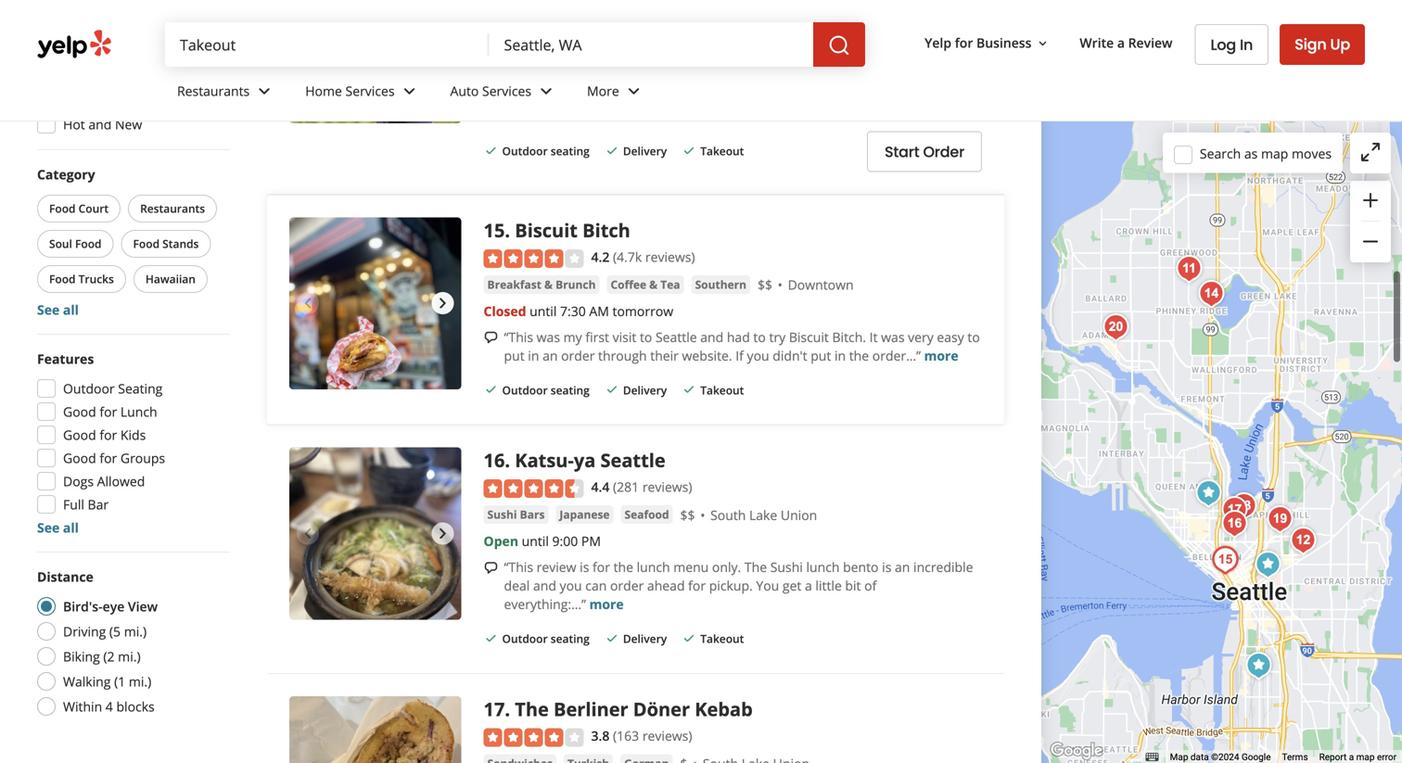 Task type: locate. For each thing, give the bounding box(es) containing it.
can
[[586, 577, 607, 595]]

see for features
[[37, 519, 60, 537]]

berliner
[[554, 697, 629, 722]]

1 24 chevron down v2 image from the left
[[398, 80, 421, 102]]

1 horizontal spatial is
[[633, 62, 642, 80]]

zoom out image
[[1360, 230, 1382, 253]]

distance
[[37, 568, 94, 586]]

1 horizontal spatial the
[[849, 347, 869, 364]]

you inside "this was my first visit to seattle and had to try biscuit bitch. it was very easy to put in an order through their website. if you didn't put in the order…"
[[747, 347, 770, 364]]

. for 15
[[505, 217, 510, 243]]

1 open until 9:00 pm from the top
[[484, 36, 601, 54]]

.
[[505, 217, 510, 243], [505, 448, 510, 473], [505, 697, 510, 722]]

see all button inside features group
[[37, 519, 79, 537]]

reviews) up the seafood
[[643, 478, 693, 496]]

my left first
[[564, 328, 582, 346]]

16 checkmark v2 image down auto services 'link'
[[484, 143, 499, 158]]

am
[[589, 302, 609, 320]]

start order
[[885, 141, 965, 162]]

none field address, neighborhood, city, state or zip
[[489, 22, 814, 67]]

3 16 speech v2 image from the top
[[484, 561, 499, 576]]

& left brunch
[[545, 277, 553, 292]]

2 all from the top
[[63, 519, 79, 537]]

offers for offers delivery
[[63, 23, 101, 40]]

2 vertical spatial mi.)
[[129, 673, 151, 691]]

1 vertical spatial reviews)
[[643, 478, 693, 496]]

0 vertical spatial see all
[[37, 301, 79, 319]]

16 checkmark v2 image down can
[[605, 631, 620, 646]]

2 vertical spatial $$
[[680, 506, 695, 524]]

good for lunch
[[63, 403, 157, 421]]

0 horizontal spatial we
[[621, 81, 639, 98]]

map
[[1262, 144, 1289, 162], [1357, 752, 1375, 763]]

the inside "this was my first visit to seattle and had to try biscuit bitch. it was very easy to put in an order through their website. if you didn't put in the order…"
[[849, 347, 869, 364]]

1 pm from the top
[[582, 36, 601, 54]]

sushi inside button
[[488, 507, 517, 522]]

seating for biscuit
[[551, 383, 590, 398]]

report
[[1320, 752, 1347, 763]]

home services link
[[291, 67, 436, 121]]

1 vertical spatial more link
[[590, 596, 624, 613]]

9:00 for for
[[552, 36, 578, 54]]

hang
[[924, 81, 955, 98]]

open down cuban 'link'
[[484, 36, 519, 54]]

map left error
[[1357, 752, 1375, 763]]

restaurants
[[177, 82, 250, 100], [140, 201, 205, 216]]

0 horizontal spatial the
[[614, 559, 634, 576]]

1 horizontal spatial sushi
[[771, 559, 803, 576]]

24 chevron down v2 image inside home services link
[[398, 80, 421, 102]]

1 vertical spatial review
[[537, 559, 577, 576]]

takeout
[[106, 69, 157, 87], [701, 144, 744, 159], [701, 383, 744, 398], [701, 631, 744, 647]]

1 . from the top
[[505, 217, 510, 243]]

are
[[856, 81, 876, 98]]

0 horizontal spatial is
[[580, 559, 589, 576]]

0 vertical spatial mi.)
[[124, 623, 147, 641]]

get left it
[[747, 81, 766, 98]]

1 vertical spatial order
[[610, 577, 644, 595]]

until down cuban 'link'
[[522, 36, 549, 54]]

2 none field from the left
[[489, 22, 814, 67]]

reviews) for 15 . biscuit bitch
[[646, 248, 695, 266]]

biscuit up didn't
[[789, 328, 829, 346]]

24 chevron down v2 image right more
[[623, 80, 645, 102]]

more down "easy"
[[925, 347, 959, 364]]

$$ right southern 'link'
[[758, 276, 773, 294]]

1 vertical spatial offers
[[63, 69, 102, 87]]

terms link
[[1283, 752, 1309, 763]]

1 vertical spatial mi.)
[[118, 648, 141, 666]]

0 vertical spatial restaurants
[[177, 82, 250, 100]]

search
[[1200, 144, 1241, 162]]

restaurants inside button
[[140, 201, 205, 216]]

0 vertical spatial 16 speech v2 image
[[484, 64, 499, 79]]

2 vertical spatial good
[[63, 449, 96, 467]]

order right can
[[610, 577, 644, 595]]

review for you
[[537, 559, 577, 576]]

been
[[797, 62, 827, 80]]

restaurants left 24 chevron down v2 icon
[[177, 82, 250, 100]]

open until 9:00 pm for "a
[[484, 36, 601, 54]]

biscuit inside "this was my first visit to seattle and had to try biscuit bitch. it was very easy to put in an order through their website. if you didn't put in the order…"
[[789, 328, 829, 346]]

my inside "a review for bongos is long overdue for me- it's been a staple for my husband and i for years and we love any time we get it delivered or are able to hang out…"
[[902, 62, 921, 80]]

and inside "this review is for the lunch menu only.   the sushi lunch bento is an incredible deal and you can order ahead for pickup. you get a little bit of everything:…"
[[533, 577, 557, 595]]

2 offers from the top
[[63, 69, 102, 87]]

zoom in image
[[1360, 189, 1382, 211]]

expand map image
[[1360, 141, 1382, 163]]

2 vertical spatial until
[[522, 533, 549, 550]]

my inside "this was my first visit to seattle and had to try biscuit bitch. it was very easy to put in an order through their website. if you didn't put in the order…"
[[564, 328, 582, 346]]

for right the i
[[538, 81, 555, 98]]

sushi inside "this review is for the lunch menu only.   the sushi lunch bento is an incredible deal and you can order ahead for pickup. you get a little bit of everything:…"
[[771, 559, 803, 576]]

good up dogs at the bottom left of the page
[[63, 449, 96, 467]]

0 horizontal spatial 16 checkmark v2 image
[[484, 143, 499, 158]]

outdoor seating
[[63, 380, 163, 398]]

2 open from the top
[[484, 533, 519, 550]]

to right able
[[909, 81, 921, 98]]

0 horizontal spatial in
[[528, 347, 539, 364]]

0 horizontal spatial get
[[747, 81, 766, 98]]

1 good from the top
[[63, 403, 96, 421]]

staple
[[841, 62, 878, 80]]

was up order…"
[[881, 328, 905, 346]]

review inside "a review for bongos is long overdue for me- it's been a staple for my husband and i for years and we love any time we get it delivered or are able to hang out…"
[[520, 62, 560, 80]]

0 vertical spatial the
[[849, 347, 869, 364]]

16 checkmark v2 image
[[605, 143, 620, 158], [682, 143, 697, 158], [484, 382, 499, 397], [605, 382, 620, 397], [682, 382, 697, 397], [484, 631, 499, 646], [682, 631, 697, 646]]

open for "this review is for the lunch menu only.   the sushi lunch bento is an incredible deal and you can order ahead for pickup. you get a little bit of everything:…"
[[484, 533, 519, 550]]

1 horizontal spatial we
[[726, 81, 743, 98]]

a left little
[[805, 577, 812, 595]]

a right report
[[1349, 752, 1355, 763]]

0 horizontal spatial the
[[515, 697, 549, 722]]

2 good from the top
[[63, 426, 96, 444]]

all inside features group
[[63, 519, 79, 537]]

is inside "a review for bongos is long overdue for me- it's been a staple for my husband and i for years and we love any time we get it delivered or are able to hang out…"
[[633, 62, 642, 80]]

the inside "this review is for the lunch menu only.   the sushi lunch bento is an incredible deal and you can order ahead for pickup. you get a little bit of everything:…"
[[614, 559, 634, 576]]

the down bitch.
[[849, 347, 869, 364]]

able
[[879, 81, 905, 98]]

bird's-
[[63, 598, 103, 616]]

map right as
[[1262, 144, 1289, 162]]

good down the good for lunch
[[63, 426, 96, 444]]

new
[[115, 115, 142, 133]]

2 outdoor seating from the top
[[502, 383, 590, 398]]

review inside "this review is for the lunch menu only.   the sushi lunch bento is an incredible deal and you can order ahead for pickup. you get a little bit of everything:…"
[[537, 559, 577, 576]]

"this down closed
[[504, 328, 533, 346]]

category group
[[33, 165, 230, 319]]

16 speech v2 image
[[484, 64, 499, 79], [484, 330, 499, 345], [484, 561, 499, 576]]

put right didn't
[[811, 347, 832, 364]]

1 horizontal spatial in
[[835, 347, 846, 364]]

0 horizontal spatial my
[[564, 328, 582, 346]]

cuban button
[[484, 9, 527, 28]]

1 "this from the top
[[504, 328, 533, 346]]

outdoor seating for biscuit
[[502, 383, 590, 398]]

16 . katsu-ya seattle
[[484, 448, 666, 473]]

to inside "a review for bongos is long overdue for me- it's been a staple for my husband and i for years and we love any time we get it delivered or are able to hang out…"
[[909, 81, 921, 98]]

all
[[63, 301, 79, 319], [63, 519, 79, 537]]

$$ left south
[[680, 506, 695, 524]]

1 vertical spatial get
[[783, 577, 802, 595]]

1 vertical spatial seating
[[551, 383, 590, 398]]

google image
[[1046, 739, 1108, 763]]

food left court
[[49, 201, 76, 216]]

as
[[1245, 144, 1258, 162]]

the up you
[[745, 559, 767, 576]]

2 pm from the top
[[582, 533, 601, 550]]

16 checkmark v2 image
[[484, 143, 499, 158], [605, 631, 620, 646]]

see
[[37, 301, 60, 319], [37, 519, 60, 537]]

0 horizontal spatial put
[[504, 347, 525, 364]]

16 chevron down v2 image
[[1036, 36, 1051, 51]]

1 horizontal spatial 24 chevron down v2 image
[[535, 80, 558, 102]]

coffee & tea
[[611, 277, 680, 292]]

delivery for 16 checkmark v2 image above the 16
[[623, 383, 667, 398]]

map for error
[[1357, 752, 1375, 763]]

menu
[[674, 559, 709, 576]]

was down 7:30 on the top left of page
[[537, 328, 560, 346]]

(4.7k
[[613, 248, 642, 266]]

kedai makan image
[[1285, 522, 1322, 559]]

0 vertical spatial reviews)
[[646, 248, 695, 266]]

bongos image
[[1193, 276, 1231, 313]]

see all button
[[37, 301, 79, 319], [37, 519, 79, 537]]

1 horizontal spatial &
[[649, 277, 658, 292]]

distance option group
[[32, 568, 230, 722]]

more down can
[[590, 596, 624, 613]]

see all inside features group
[[37, 519, 79, 537]]

1 services from the left
[[346, 82, 395, 100]]

and right the hot
[[88, 115, 112, 133]]

delivery down their
[[623, 383, 667, 398]]

years
[[559, 81, 591, 98]]

2 seating from the top
[[551, 383, 590, 398]]

1 vertical spatial you
[[560, 577, 582, 595]]

1 vertical spatial 9:00
[[552, 533, 578, 550]]

bars
[[520, 507, 545, 522]]

24 chevron down v2 image left auto
[[398, 80, 421, 102]]

sign
[[1295, 34, 1327, 55]]

0 horizontal spatial order
[[561, 347, 595, 364]]

1 offers from the top
[[63, 23, 101, 40]]

0 horizontal spatial you
[[560, 577, 582, 595]]

is up can
[[580, 559, 589, 576]]

mi.) right (1
[[129, 673, 151, 691]]

outdoor seating down everything:…"
[[502, 631, 590, 647]]

we right time
[[726, 81, 743, 98]]

1 & from the left
[[545, 277, 553, 292]]

soul food button
[[37, 230, 114, 258]]

search image
[[828, 34, 851, 57]]

9:00 for is
[[552, 533, 578, 550]]

0 vertical spatial all
[[63, 301, 79, 319]]

deal
[[504, 577, 530, 595]]

2 horizontal spatial is
[[882, 559, 892, 576]]

food inside 'button'
[[49, 201, 76, 216]]

15 . biscuit bitch
[[484, 217, 631, 243]]

. left katsu-
[[505, 448, 510, 473]]

2 open until 9:00 pm from the top
[[484, 533, 601, 550]]

pm for bongos
[[582, 36, 601, 54]]

until down bars
[[522, 533, 549, 550]]

0 vertical spatial good
[[63, 403, 96, 421]]

0 horizontal spatial services
[[346, 82, 395, 100]]

easy
[[937, 328, 965, 346]]

order inside "this was my first visit to seattle and had to try biscuit bitch. it was very easy to put in an order through their website. if you didn't put in the order…"
[[561, 347, 595, 364]]

1 horizontal spatial lunch
[[807, 559, 840, 576]]

the inside "this review is for the lunch menu only.   the sushi lunch bento is an incredible deal and you can order ahead for pickup. you get a little bit of everything:…"
[[745, 559, 767, 576]]

0 vertical spatial seattle
[[656, 328, 697, 346]]

breakfast & brunch link
[[484, 275, 600, 294]]

things to do, nail salons, plumbers text field
[[165, 22, 489, 67]]

see inside category group
[[37, 301, 60, 319]]

1 horizontal spatial more
[[925, 347, 959, 364]]

1 vertical spatial until
[[530, 302, 557, 320]]

outdoor inside features group
[[63, 380, 115, 398]]

2 vertical spatial 16 speech v2 image
[[484, 561, 499, 576]]

mi.) right "(2" on the left of the page
[[118, 648, 141, 666]]

0 horizontal spatial more
[[590, 596, 624, 613]]

hawaiian button
[[133, 265, 208, 293]]

9:00 down caribbean link
[[552, 36, 578, 54]]

24 chevron down v2 image inside auto services 'link'
[[535, 80, 558, 102]]

1 horizontal spatial put
[[811, 347, 832, 364]]

an left incredible
[[895, 559, 910, 576]]

seattle up (281
[[601, 448, 666, 473]]

food for food court
[[49, 201, 76, 216]]

error
[[1378, 752, 1397, 763]]

2 in from the left
[[835, 347, 846, 364]]

0 horizontal spatial an
[[543, 347, 558, 364]]

food trucks button
[[37, 265, 126, 293]]

0 vertical spatial open
[[484, 36, 519, 54]]

for right yelp at the right top
[[955, 34, 973, 52]]

cuban link
[[484, 9, 527, 28]]

until
[[522, 36, 549, 54], [530, 302, 557, 320], [522, 533, 549, 550]]

previous image
[[297, 523, 319, 545]]

put down closed
[[504, 347, 525, 364]]

takeout down reservations
[[106, 69, 157, 87]]

2 vertical spatial seating
[[551, 631, 590, 647]]

1 was from the left
[[537, 328, 560, 346]]

first
[[586, 328, 609, 346]]

see inside features group
[[37, 519, 60, 537]]

all down food trucks button
[[63, 301, 79, 319]]

log in
[[1211, 34, 1253, 55]]

get right you
[[783, 577, 802, 595]]

None search field
[[165, 22, 866, 67]]

1 vertical spatial 16 speech v2 image
[[484, 330, 499, 345]]

0 vertical spatial review
[[520, 62, 560, 80]]

1 horizontal spatial my
[[902, 62, 921, 80]]

food left stands on the left top
[[133, 236, 160, 251]]

good for good for lunch
[[63, 403, 96, 421]]

0 vertical spatial you
[[747, 347, 770, 364]]

0 vertical spatial more link
[[925, 347, 959, 364]]

16 checkmark v2 image down website.
[[682, 382, 697, 397]]

2 & from the left
[[649, 277, 658, 292]]

3 outdoor seating from the top
[[502, 631, 590, 647]]

1 vertical spatial .
[[505, 448, 510, 473]]

food court
[[49, 201, 109, 216]]

food for food trucks
[[49, 271, 76, 287]]

offers for offers takeout
[[63, 69, 102, 87]]

2 24 chevron down v2 image from the left
[[535, 80, 558, 102]]

yelp for business button
[[918, 26, 1058, 60]]

0 vertical spatial order
[[561, 347, 595, 364]]

16 speech v2 image for 15
[[484, 330, 499, 345]]

mi.) right (5
[[124, 623, 147, 641]]

1 vertical spatial $$
[[758, 276, 773, 294]]

2 was from the left
[[881, 328, 905, 346]]

southern button
[[692, 275, 750, 294]]

1 vertical spatial restaurants
[[140, 201, 205, 216]]

restaurants inside business categories element
[[177, 82, 250, 100]]

1 see from the top
[[37, 301, 60, 319]]

map for moves
[[1262, 144, 1289, 162]]

outdoor down everything:…"
[[502, 631, 548, 647]]

the berliner döner kebab image
[[1217, 492, 1254, 529]]

3 slideshow element from the top
[[289, 448, 462, 620]]

a right been
[[831, 62, 838, 80]]

2 horizontal spatial 24 chevron down v2 image
[[623, 80, 645, 102]]

1 vertical spatial open
[[484, 533, 519, 550]]

0 vertical spatial .
[[505, 217, 510, 243]]

for left me-
[[729, 62, 746, 80]]

1 all from the top
[[63, 301, 79, 319]]

open down sushi bars 'link'
[[484, 533, 519, 550]]

outdoor down the out…"
[[502, 144, 548, 159]]

an down closed until 7:30 am tomorrow
[[543, 347, 558, 364]]

mi.) for biking (2 mi.)
[[118, 648, 141, 666]]

slideshow element
[[289, 0, 462, 123], [289, 217, 462, 390], [289, 448, 462, 620]]

see all inside category group
[[37, 301, 79, 319]]

outdoor up the good for lunch
[[63, 380, 115, 398]]

pm
[[582, 36, 601, 54], [582, 533, 601, 550]]

1 put from the left
[[504, 347, 525, 364]]

0 horizontal spatial biscuit
[[515, 217, 578, 243]]

24 chevron down v2 image inside more link
[[623, 80, 645, 102]]

24 chevron down v2 image right the i
[[535, 80, 558, 102]]

& for breakfast
[[545, 277, 553, 292]]

0 vertical spatial 9:00
[[552, 36, 578, 54]]

3.8 (163 reviews)
[[591, 727, 693, 745]]

1 vertical spatial outdoor seating
[[502, 383, 590, 398]]

biscuit
[[515, 217, 578, 243], [789, 328, 829, 346]]

2 vertical spatial reviews)
[[643, 727, 693, 745]]

delivery down ahead
[[623, 631, 667, 647]]

0 horizontal spatial more link
[[590, 596, 624, 613]]

katsu-
[[515, 448, 574, 473]]

full
[[63, 496, 84, 513]]

2 16 speech v2 image from the top
[[484, 330, 499, 345]]

a
[[1118, 34, 1125, 52], [831, 62, 838, 80], [805, 577, 812, 595], [1349, 752, 1355, 763]]

$$ left phinney
[[686, 10, 701, 28]]

all down full
[[63, 519, 79, 537]]

in
[[1240, 34, 1253, 55]]

1 vertical spatial good
[[63, 426, 96, 444]]

good up good for kids
[[63, 403, 96, 421]]

open until 9:00 pm for "this
[[484, 533, 601, 550]]

a right write at the top
[[1118, 34, 1125, 52]]

None field
[[165, 22, 489, 67], [489, 22, 814, 67]]

report a map error
[[1320, 752, 1397, 763]]

lunch
[[637, 559, 670, 576], [807, 559, 840, 576]]

reviews)
[[646, 248, 695, 266], [643, 478, 693, 496], [643, 727, 693, 745]]

16 checkmark v2 image down more link
[[605, 143, 620, 158]]

until for katsu-
[[522, 533, 549, 550]]

1 vertical spatial an
[[895, 559, 910, 576]]

services inside 'link'
[[482, 82, 532, 100]]

my
[[902, 62, 921, 80], [564, 328, 582, 346]]

and down bongos
[[595, 81, 618, 98]]

is
[[633, 62, 642, 80], [580, 559, 589, 576], [882, 559, 892, 576]]

japanese link
[[556, 506, 614, 525]]

2 9:00 from the top
[[552, 533, 578, 550]]

"this inside "this was my first visit to seattle and had to try biscuit bitch. it was very easy to put in an order through their website. if you didn't put in the order…"
[[504, 328, 533, 346]]

1 vertical spatial my
[[564, 328, 582, 346]]

16 speech v2 image down closed
[[484, 330, 499, 345]]

outdoor seating down the out…"
[[502, 144, 590, 159]]

2 see all button from the top
[[37, 519, 79, 537]]

more for ya
[[590, 596, 624, 613]]

1 horizontal spatial you
[[747, 347, 770, 364]]

biking
[[63, 648, 100, 666]]

0 vertical spatial get
[[747, 81, 766, 98]]

3 good from the top
[[63, 449, 96, 467]]

3 seating from the top
[[551, 631, 590, 647]]

0 horizontal spatial &
[[545, 277, 553, 292]]

2 see from the top
[[37, 519, 60, 537]]

and up website.
[[701, 328, 724, 346]]

next image
[[432, 523, 454, 545]]

get inside "a review for bongos is long overdue for me- it's been a staple for my husband and i for years and we love any time we get it delivered or are able to hang out…"
[[747, 81, 766, 98]]

1 see all button from the top
[[37, 301, 79, 319]]

1 horizontal spatial services
[[482, 82, 532, 100]]

hawaiian
[[146, 271, 196, 287]]

0 vertical spatial more
[[925, 347, 959, 364]]

see down food trucks button
[[37, 301, 60, 319]]

you left can
[[560, 577, 582, 595]]

16 checkmark v2 image up "17"
[[484, 631, 499, 646]]

1 horizontal spatial an
[[895, 559, 910, 576]]

and up everything:…"
[[533, 577, 557, 595]]

0 vertical spatial see
[[37, 301, 60, 319]]

2 slideshow element from the top
[[289, 217, 462, 390]]

all inside category group
[[63, 301, 79, 319]]

open for "a review for bongos is long overdue for me- it's been a staple for my husband and i for years and we love any time we get it delivered or are able to hang out…"
[[484, 36, 519, 54]]

1 see all from the top
[[37, 301, 79, 319]]

1 vertical spatial "this
[[504, 559, 533, 576]]

food for food stands
[[133, 236, 160, 251]]

review up everything:…"
[[537, 559, 577, 576]]

restaurants for restaurants link
[[177, 82, 250, 100]]

1 horizontal spatial map
[[1357, 752, 1375, 763]]

0 vertical spatial an
[[543, 347, 558, 364]]

map region
[[983, 0, 1403, 763]]

"this inside "this review is for the lunch menu only.   the sushi lunch bento is an incredible deal and you can order ahead for pickup. you get a little bit of everything:…"
[[504, 559, 533, 576]]

category
[[37, 166, 95, 183]]

the down seafood 'link'
[[614, 559, 634, 576]]

1 vertical spatial map
[[1357, 752, 1375, 763]]

love
[[642, 81, 667, 98]]

sushi bars
[[488, 507, 545, 522]]

& left tea
[[649, 277, 658, 292]]

an inside "this review is for the lunch menu only.   the sushi lunch bento is an incredible deal and you can order ahead for pickup. you get a little bit of everything:…"
[[895, 559, 910, 576]]

0 vertical spatial sushi
[[488, 507, 517, 522]]

4.2 star rating image
[[484, 249, 584, 268]]

more link
[[925, 347, 959, 364], [590, 596, 624, 613]]

see all button for category
[[37, 301, 79, 319]]

1 we from the left
[[621, 81, 639, 98]]

16 checkmark v2 image down through
[[605, 382, 620, 397]]

is left long
[[633, 62, 642, 80]]

mi.) for walking (1 mi.)
[[129, 673, 151, 691]]

the chicken supply image
[[1171, 250, 1208, 288]]

9:00
[[552, 36, 578, 54], [552, 533, 578, 550]]

review up the i
[[520, 62, 560, 80]]

slideshow element for 16
[[289, 448, 462, 620]]

2 services from the left
[[482, 82, 532, 100]]

. up 3.8 star rating image
[[505, 697, 510, 722]]

services
[[346, 82, 395, 100], [482, 82, 532, 100]]

0 vertical spatial 16 checkmark v2 image
[[484, 143, 499, 158]]

see all button down full
[[37, 519, 79, 537]]

pm down japanese link
[[582, 533, 601, 550]]

get
[[747, 81, 766, 98], [783, 577, 802, 595]]

start
[[885, 141, 920, 162]]

3.8
[[591, 727, 610, 745]]

kids
[[120, 426, 146, 444]]

3 24 chevron down v2 image from the left
[[623, 80, 645, 102]]

food stands
[[133, 236, 199, 251]]

1 none field from the left
[[165, 22, 489, 67]]

seating down first
[[551, 383, 590, 398]]

my up able
[[902, 62, 921, 80]]

open until 9:00 pm
[[484, 36, 601, 54], [484, 533, 601, 550]]

24 chevron down v2 image
[[398, 80, 421, 102], [535, 80, 558, 102], [623, 80, 645, 102]]

1 open from the top
[[484, 36, 519, 54]]

features
[[37, 350, 94, 368]]

keyboard shortcuts image
[[1146, 753, 1159, 762]]

reviews) down döner
[[643, 727, 693, 745]]

0 vertical spatial offers
[[63, 23, 101, 40]]

for
[[955, 34, 973, 52], [564, 62, 581, 80], [729, 62, 746, 80], [881, 62, 899, 80], [538, 81, 555, 98], [100, 403, 117, 421], [100, 426, 117, 444], [100, 449, 117, 467], [593, 559, 610, 576], [688, 577, 706, 595]]

0 vertical spatial the
[[745, 559, 767, 576]]

"this up 'deal'
[[504, 559, 533, 576]]

1 vertical spatial open until 9:00 pm
[[484, 533, 601, 550]]

stands
[[162, 236, 199, 251]]

0 vertical spatial seating
[[551, 144, 590, 159]]

1 slideshow element from the top
[[289, 0, 462, 123]]

16 checkmark v2 image for delivery
[[605, 631, 620, 646]]

& inside 'link'
[[545, 277, 553, 292]]

it
[[769, 81, 777, 98]]

1 vertical spatial slideshow element
[[289, 217, 462, 390]]

1 lunch from the left
[[637, 559, 670, 576]]

offers
[[63, 23, 101, 40], [63, 69, 102, 87]]

24 chevron down v2 image for home services
[[398, 80, 421, 102]]

offers up reservations
[[63, 23, 101, 40]]

time
[[695, 81, 723, 98]]

0 horizontal spatial map
[[1262, 144, 1289, 162]]

1 vertical spatial 16 checkmark v2 image
[[605, 631, 620, 646]]

0 horizontal spatial lunch
[[637, 559, 670, 576]]

through
[[598, 347, 647, 364]]

all for features
[[63, 519, 79, 537]]

group
[[1351, 181, 1391, 263]]

1 9:00 from the top
[[552, 36, 578, 54]]

in down closed until 7:30 am tomorrow
[[528, 347, 539, 364]]

1 vertical spatial see
[[37, 519, 60, 537]]

more link for ya
[[590, 596, 624, 613]]

sushi bars button
[[484, 506, 549, 524]]

2 . from the top
[[505, 448, 510, 473]]

0 vertical spatial pm
[[582, 36, 601, 54]]

"this for biscuit
[[504, 328, 533, 346]]

1 horizontal spatial 16 checkmark v2 image
[[605, 631, 620, 646]]

2 see all from the top
[[37, 519, 79, 537]]

2 "this from the top
[[504, 559, 533, 576]]

outdoor up katsu-
[[502, 383, 548, 398]]

lunch up little
[[807, 559, 840, 576]]



Task type: describe. For each thing, give the bounding box(es) containing it.
good for groups
[[63, 449, 165, 467]]

services for home services
[[346, 82, 395, 100]]

. for 16
[[505, 448, 510, 473]]

see all for features
[[37, 519, 79, 537]]

1 vertical spatial the
[[515, 697, 549, 722]]

more for bitch
[[925, 347, 959, 364]]

©2024
[[1212, 752, 1240, 763]]

i
[[531, 81, 534, 98]]

try
[[769, 328, 786, 346]]

a inside "a review for bongos is long overdue for me- it's been a staple for my husband and i for years and we love any time we get it delivered or are able to hang out…"
[[831, 62, 838, 80]]

katsu-ya seattle image
[[1217, 506, 1254, 543]]

had
[[727, 328, 750, 346]]

terms
[[1283, 752, 1309, 763]]

0 vertical spatial until
[[522, 36, 549, 54]]

caribbean
[[538, 11, 595, 26]]

everything:…"
[[504, 596, 586, 613]]

map
[[1170, 752, 1189, 763]]

features group
[[32, 350, 230, 537]]

all for category
[[63, 301, 79, 319]]

1 outdoor seating from the top
[[502, 144, 590, 159]]

auto services link
[[436, 67, 572, 121]]

sugar bakery & cafe image
[[1250, 546, 1287, 583]]

very
[[908, 328, 934, 346]]

delivered
[[780, 81, 836, 98]]

tea
[[661, 277, 680, 292]]

restaurants link
[[162, 67, 291, 121]]

"this for katsu-
[[504, 559, 533, 576]]

order inside "this review is for the lunch menu only.   the sushi lunch bento is an incredible deal and you can order ahead for pickup. you get a little bit of everything:…"
[[610, 577, 644, 595]]

takeout down website.
[[701, 383, 744, 398]]

start order link
[[867, 131, 982, 172]]

ya
[[574, 448, 596, 473]]

husband
[[924, 62, 977, 80]]

& for coffee
[[649, 277, 658, 292]]

1 vertical spatial seattle
[[601, 448, 666, 473]]

or
[[840, 81, 853, 98]]

incredible
[[914, 559, 974, 576]]

cuban
[[488, 11, 523, 26]]

previous image
[[297, 292, 319, 315]]

3 . from the top
[[505, 697, 510, 722]]

biscuit bitch image
[[1207, 542, 1244, 579]]

for down menu
[[688, 577, 706, 595]]

"this was my first visit to seattle and had to try biscuit bitch. it was very easy to put in an order through their website. if you didn't put in the order…"
[[504, 328, 980, 364]]

takeout down time
[[701, 144, 744, 159]]

for down the good for lunch
[[100, 426, 117, 444]]

24 chevron down v2 image for auto services
[[535, 80, 558, 102]]

long
[[646, 62, 672, 80]]

you inside "this review is for the lunch menu only.   the sushi lunch bento is an incredible deal and you can order ahead for pickup. you get a little bit of everything:…"
[[560, 577, 582, 595]]

szn - seattle bar and grill image
[[1191, 475, 1228, 512]]

delivery for 16 checkmark v2 image above "17"
[[623, 631, 667, 647]]

the berliner döner kebab link
[[515, 697, 753, 722]]

mi.) for driving (5 mi.)
[[124, 623, 147, 641]]

sushi bars link
[[484, 506, 549, 525]]

16 checkmark v2 image up the 16
[[484, 382, 499, 397]]

full bar
[[63, 496, 109, 513]]

0 vertical spatial biscuit
[[515, 217, 578, 243]]

it
[[870, 328, 878, 346]]

sandwiches
[[610, 11, 675, 26]]

business categories element
[[162, 67, 1366, 121]]

16 checkmark v2 image down ahead
[[682, 631, 697, 646]]

me-
[[750, 62, 773, 80]]

taco bell image
[[1241, 648, 1278, 685]]

and left the i
[[504, 81, 527, 98]]

shawarma time image
[[1098, 309, 1135, 346]]

2 we from the left
[[726, 81, 743, 98]]

out…"
[[504, 99, 539, 117]]

view
[[128, 598, 158, 616]]

their
[[651, 347, 679, 364]]

to right "easy"
[[968, 328, 980, 346]]

seafood
[[625, 507, 669, 522]]

24 chevron down v2 image for more
[[623, 80, 645, 102]]

17
[[484, 697, 505, 722]]

$$ for 15 . biscuit bitch
[[758, 276, 773, 294]]

write
[[1080, 34, 1114, 52]]

2 put from the left
[[811, 347, 832, 364]]

write a review
[[1080, 34, 1173, 52]]

16 checkmark v2 image down any
[[682, 143, 697, 158]]

bongos
[[584, 62, 629, 80]]

24 chevron down v2 image
[[253, 80, 276, 102]]

auto
[[450, 82, 479, 100]]

yelp for business
[[925, 34, 1032, 52]]

blocks
[[116, 698, 155, 716]]

for up able
[[881, 62, 899, 80]]

until for biscuit
[[530, 302, 557, 320]]

for inside yelp for business button
[[955, 34, 973, 52]]

lunch
[[120, 403, 157, 421]]

biscuit bitch link
[[515, 217, 631, 243]]

order…"
[[873, 347, 921, 364]]

see all button for features
[[37, 519, 79, 537]]

seating
[[118, 380, 163, 398]]

4.2
[[591, 248, 610, 266]]

review for i
[[520, 62, 560, 80]]

little
[[816, 577, 842, 595]]

website.
[[682, 347, 732, 364]]

slideshow element for 15
[[289, 217, 462, 390]]

outdoor seating for katsu-
[[502, 631, 590, 647]]

data
[[1191, 752, 1209, 763]]

4.4
[[591, 478, 610, 496]]

allowed
[[97, 473, 145, 490]]

food trucks
[[49, 271, 114, 287]]

good for good for groups
[[63, 449, 96, 467]]

reviews) for 16 . katsu-ya seattle
[[643, 478, 693, 496]]

for up good for kids
[[100, 403, 117, 421]]

log in link
[[1195, 24, 1269, 65]]

galbi burger broadway - caphill image
[[1262, 501, 1299, 538]]

to right visit
[[640, 328, 652, 346]]

4
[[106, 698, 113, 716]]

to left try
[[754, 328, 766, 346]]

more link for bitch
[[925, 347, 959, 364]]

restaurants for restaurants button
[[140, 201, 205, 216]]

walking (1 mi.)
[[63, 673, 151, 691]]

only.
[[712, 559, 741, 576]]

hot and new
[[63, 115, 142, 133]]

food court button
[[37, 195, 121, 223]]

delivery for 16 checkmark v2 icon for outdoor seating
[[623, 144, 667, 159]]

food right soul
[[75, 236, 102, 251]]

get inside "this review is for the lunch menu only.   the sushi lunch bento is an incredible deal and you can order ahead for pickup. you get a little bit of everything:…"
[[783, 577, 802, 595]]

within 4 blocks
[[63, 698, 155, 716]]

"a review for bongos is long overdue for me- it's been a staple for my husband and i for years and we love any time we get it delivered or are able to hang out…"
[[504, 62, 977, 117]]

see all for category
[[37, 301, 79, 319]]

a inside 'link'
[[1118, 34, 1125, 52]]

(1
[[114, 673, 125, 691]]

closed
[[484, 302, 526, 320]]

and inside "this was my first visit to seattle and had to try biscuit bitch. it was very easy to put in an order through their website. if you didn't put in the order…"
[[701, 328, 724, 346]]

seating for katsu-
[[551, 631, 590, 647]]

next image
[[432, 292, 454, 315]]

if
[[736, 347, 744, 364]]

for up can
[[593, 559, 610, 576]]

walking
[[63, 673, 111, 691]]

pm for for
[[582, 533, 601, 550]]

moves
[[1292, 144, 1332, 162]]

food stands button
[[121, 230, 211, 258]]

none field things to do, nail salons, plumbers
[[165, 22, 489, 67]]

for up "years" on the left top
[[564, 62, 581, 80]]

overdue
[[675, 62, 725, 80]]

2 lunch from the left
[[807, 559, 840, 576]]

$$ for 16 . katsu-ya seattle
[[680, 506, 695, 524]]

home
[[305, 82, 342, 100]]

japanese button
[[556, 506, 614, 524]]

downtown
[[788, 276, 854, 294]]

an inside "this was my first visit to seattle and had to try biscuit bitch. it was very easy to put in an order through their website. if you didn't put in the order…"
[[543, 347, 558, 364]]

order
[[923, 141, 965, 162]]

japanese
[[560, 507, 610, 522]]

takeout down the pickup.
[[701, 631, 744, 647]]

"this review is for the lunch menu only.   the sushi lunch bento is an incredible deal and you can order ahead for pickup. you get a little bit of everything:…"
[[504, 559, 974, 613]]

phinney ridge
[[716, 10, 802, 28]]

for down good for kids
[[100, 449, 117, 467]]

good for good for kids
[[63, 426, 96, 444]]

4.4 star rating image
[[484, 480, 584, 498]]

1 seating from the top
[[551, 144, 590, 159]]

bird's-eye view
[[63, 598, 158, 616]]

16 speech v2 image for 16
[[484, 561, 499, 576]]

seattle inside "this was my first visit to seattle and had to try biscuit bitch. it was very easy to put in an order through their website. if you didn't put in the order…"
[[656, 328, 697, 346]]

services for auto services
[[482, 82, 532, 100]]

bitch
[[583, 217, 631, 243]]

3.8 star rating image
[[484, 729, 584, 747]]

address, neighborhood, city, state or zip text field
[[489, 22, 814, 67]]

1 in from the left
[[528, 347, 539, 364]]

"a
[[504, 62, 517, 80]]

lake
[[750, 506, 778, 524]]

delivery up reservations
[[104, 23, 153, 40]]

1 16 speech v2 image from the top
[[484, 64, 499, 79]]

coffee & tea button
[[607, 275, 684, 294]]

south lake union
[[711, 506, 818, 524]]

of
[[865, 577, 877, 595]]

0 vertical spatial $$
[[686, 10, 701, 28]]

write a review link
[[1073, 26, 1180, 59]]

döner
[[633, 697, 690, 722]]

bento
[[843, 559, 879, 576]]

16 checkmark v2 image for outdoor seating
[[484, 143, 499, 158]]

sandwiches button
[[606, 9, 679, 28]]

a inside "this review is for the lunch menu only.   the sushi lunch bento is an incredible deal and you can order ahead for pickup. you get a little bit of everything:…"
[[805, 577, 812, 595]]

see for category
[[37, 301, 60, 319]]

seafood button
[[621, 506, 673, 524]]

search as map moves
[[1200, 144, 1332, 162]]

bentoful image
[[1226, 488, 1263, 525]]



Task type: vqa. For each thing, say whether or not it's contained in the screenshot.
See all
yes



